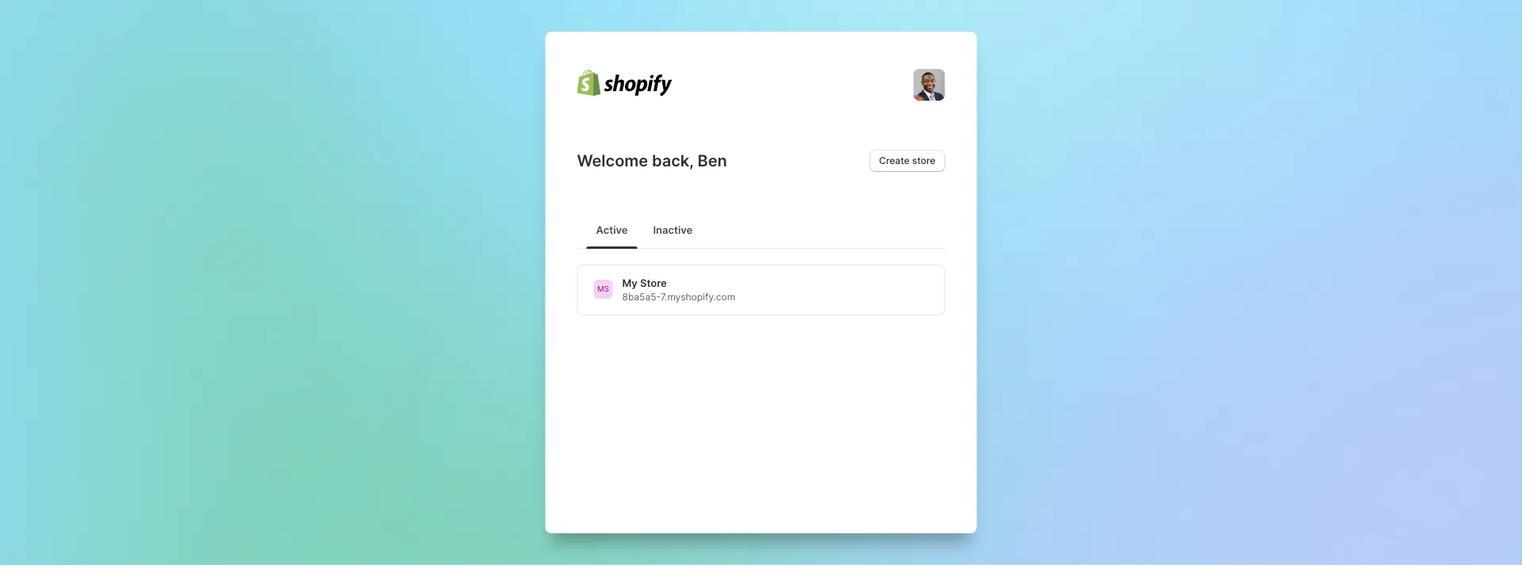 Task type: locate. For each thing, give the bounding box(es) containing it.
active button
[[584, 211, 641, 249]]

tab list
[[584, 210, 939, 249]]

store
[[640, 277, 667, 289]]

welcome
[[577, 151, 648, 171]]

ben nelson image
[[914, 69, 945, 101], [914, 69, 945, 101]]

shopify image
[[577, 69, 672, 96]]

create
[[879, 155, 910, 167]]

create store button
[[870, 150, 945, 172]]

active
[[596, 224, 628, 236]]

8ba5a5-
[[622, 292, 661, 303]]

create store
[[879, 155, 936, 167]]

inactive
[[653, 224, 693, 236]]



Task type: vqa. For each thing, say whether or not it's contained in the screenshot.
Text Box
no



Task type: describe. For each thing, give the bounding box(es) containing it.
welcome back, ben
[[577, 151, 727, 171]]

tab list containing active
[[584, 210, 939, 249]]

my store image
[[594, 280, 613, 299]]

inactive button
[[641, 211, 706, 249]]

7.myshopify.com
[[661, 292, 736, 303]]

ben
[[698, 151, 727, 171]]

my
[[622, 277, 638, 289]]

store
[[912, 155, 936, 167]]

back,
[[652, 151, 694, 171]]

my store 8ba5a5-7.myshopify.com
[[622, 277, 736, 303]]



